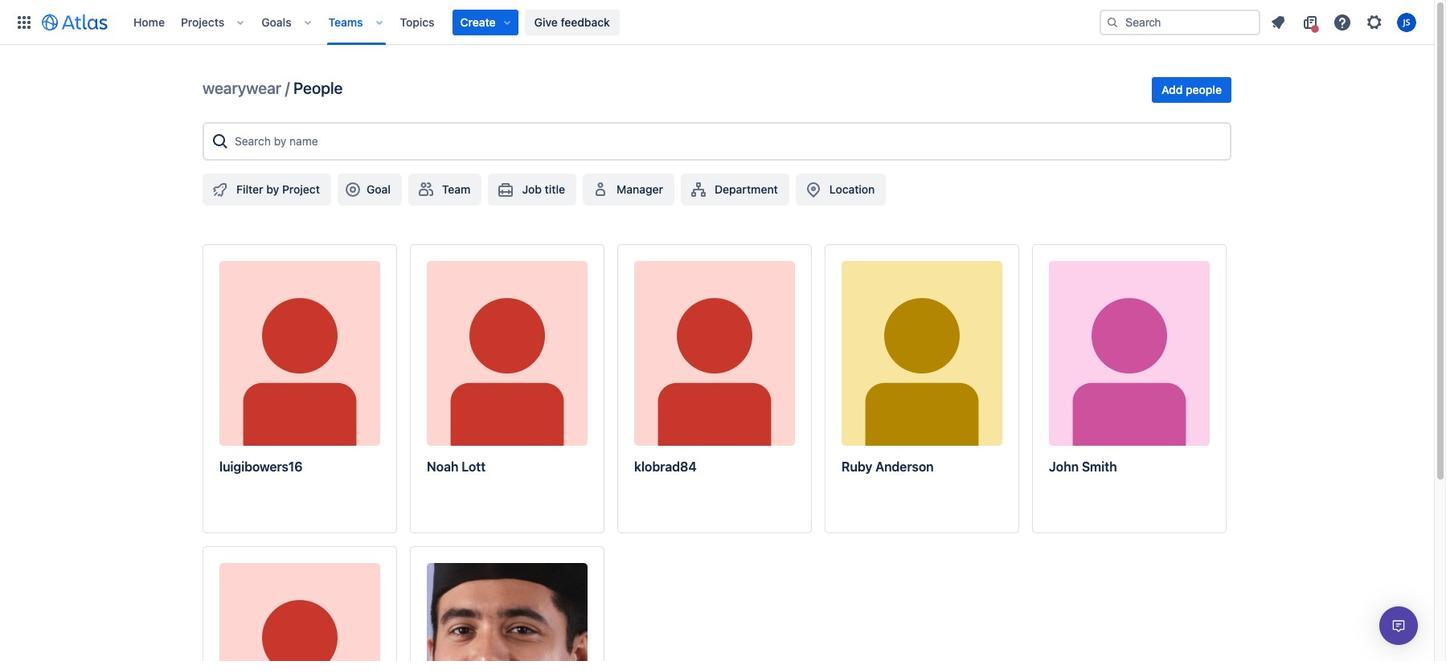 Task type: locate. For each thing, give the bounding box(es) containing it.
account image
[[1397, 12, 1417, 32]]

add
[[1162, 83, 1183, 96]]

location
[[830, 182, 875, 196]]

search image
[[1106, 16, 1119, 29]]

lott
[[462, 460, 486, 474]]

filter
[[236, 182, 263, 196]]

open intercom messenger image
[[1389, 617, 1409, 636]]

filter by project
[[236, 182, 320, 196]]

luigibowers16 link
[[203, 244, 397, 534]]

banner
[[0, 0, 1434, 45]]

Search field
[[1100, 9, 1261, 35]]

banner containing home
[[0, 0, 1434, 45]]

create
[[460, 15, 496, 29]]

top element
[[10, 0, 1100, 45]]

add people button
[[1152, 77, 1232, 103]]

noah
[[427, 460, 459, 474]]

department button
[[681, 174, 789, 206]]

goal button
[[338, 174, 402, 206]]

job title
[[522, 182, 565, 196]]

wearywear / people
[[203, 79, 343, 97]]

smith
[[1082, 460, 1117, 474]]

john smith link
[[1032, 244, 1227, 534]]

give
[[534, 15, 558, 29]]

filter by project button
[[203, 174, 331, 206]]

ruby
[[842, 460, 873, 474]]

klobrad84
[[634, 460, 697, 474]]

topics link
[[395, 9, 439, 35]]

settings image
[[1365, 12, 1385, 32]]

job
[[522, 182, 542, 196]]

team button
[[408, 174, 482, 206]]

help image
[[1333, 12, 1352, 32]]

location button
[[796, 174, 886, 206]]

noah lott link
[[410, 244, 605, 534]]

notifications image
[[1269, 12, 1288, 32]]

department
[[715, 182, 778, 196]]

goals link
[[257, 9, 296, 35]]



Task type: vqa. For each thing, say whether or not it's contained in the screenshot.
"Create"
yes



Task type: describe. For each thing, give the bounding box(es) containing it.
team
[[442, 182, 471, 196]]

goal
[[367, 182, 391, 196]]

job title button
[[488, 174, 577, 206]]

klobrad84 link
[[617, 244, 812, 534]]

wearywear
[[203, 79, 281, 97]]

home link
[[129, 9, 170, 35]]

people
[[294, 79, 343, 97]]

home
[[133, 15, 165, 29]]

by
[[266, 182, 279, 196]]

topics
[[400, 15, 435, 29]]

john smith
[[1049, 460, 1117, 474]]

projects link
[[176, 9, 229, 35]]

give feedback
[[534, 15, 610, 29]]

search by name image
[[211, 132, 230, 151]]

give feedback button
[[525, 9, 620, 35]]

create button
[[452, 9, 518, 35]]

switch to... image
[[14, 12, 34, 32]]

manager button
[[583, 174, 675, 206]]

ruby anderson
[[842, 460, 934, 474]]

john
[[1049, 460, 1079, 474]]

add people
[[1162, 83, 1222, 96]]

project
[[282, 182, 320, 196]]

ruby anderson link
[[825, 244, 1020, 534]]

projects
[[181, 15, 225, 29]]

feedback
[[561, 15, 610, 29]]

teams link
[[324, 9, 368, 35]]

manager
[[617, 182, 663, 196]]

goals
[[262, 15, 292, 29]]

luigibowers16
[[219, 460, 303, 474]]

people
[[1186, 83, 1222, 96]]

title
[[545, 182, 565, 196]]

noah lott
[[427, 460, 486, 474]]

/
[[285, 79, 290, 97]]

Search by name field
[[230, 127, 1224, 156]]

teams
[[329, 15, 363, 29]]

anderson
[[876, 460, 934, 474]]



